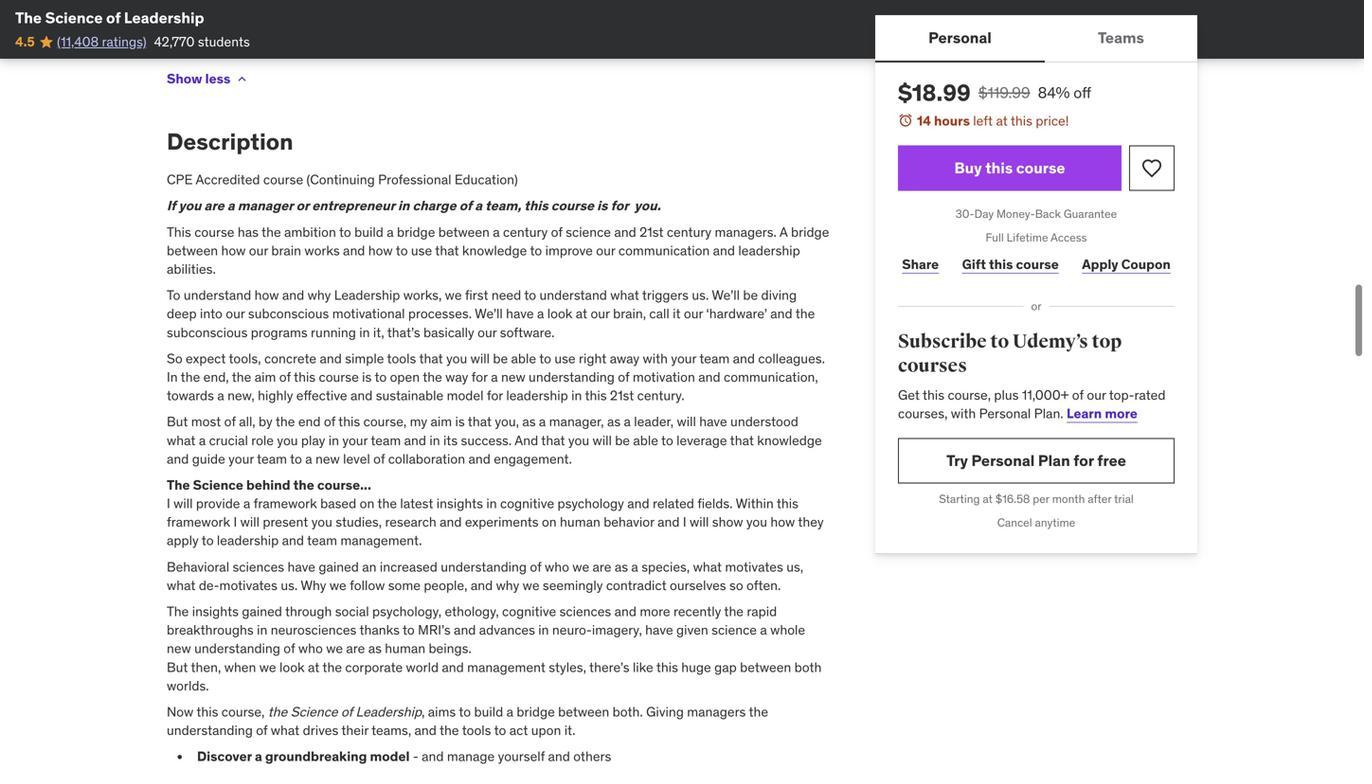 Task type: describe. For each thing, give the bounding box(es) containing it.
1 horizontal spatial gained
[[319, 558, 359, 575]]

personal button
[[875, 15, 1045, 61]]

tools inside , aims to build a bridge between both. giving managers the understanding of what drives their teams, and the tools to act upon it.
[[462, 722, 491, 739]]

the right "managers"
[[749, 703, 768, 720]]

0 vertical spatial able
[[511, 350, 536, 367]]

personal inside get this course, plus 11,000+ of our top-rated courses, with personal plan.
[[979, 405, 1031, 422]]

and left "guide"
[[167, 450, 189, 467]]

1 horizontal spatial aim
[[431, 413, 452, 430]]

. for additional information including refunds and complaints, please see
[[239, 5, 817, 40]]

in left neuro-
[[538, 622, 549, 639]]

0 vertical spatial science
[[566, 223, 611, 240]]

1 vertical spatial human
[[385, 640, 425, 657]]

and
[[515, 432, 538, 449]]

tab list containing personal
[[875, 15, 1198, 63]]

to inside 'subscribe to udemy's top courses'
[[990, 330, 1009, 353]]

our right it
[[684, 305, 703, 322]]

in
[[167, 369, 178, 386]]

tools,
[[229, 350, 261, 367]]

corporate
[[345, 659, 403, 676]]

alarm image
[[898, 113, 913, 128]]

new,
[[227, 387, 255, 404]]

. for more
[[523, 23, 527, 40]]

concrete
[[264, 350, 317, 367]]

top-
[[1109, 386, 1135, 403]]

money-
[[997, 207, 1035, 221]]

for up communication
[[611, 197, 629, 214]]

a inside , aims to build a bridge between both. giving managers the understanding of what drives their teams, and the tools to act upon it.
[[506, 703, 513, 720]]

it.
[[564, 722, 575, 739]]

0 vertical spatial leadership
[[738, 242, 800, 259]]

world
[[406, 659, 439, 676]]

a down 'rapid'
[[760, 622, 767, 639]]

between up abilities.
[[167, 242, 218, 259]]

of inside , aims to build a bridge between both. giving managers the understanding of what drives their teams, and the tools to act upon it.
[[256, 722, 268, 739]]

1 vertical spatial model
[[370, 748, 410, 765]]

for right way
[[471, 369, 488, 386]]

to down entrepreneur on the top left
[[339, 223, 351, 240]]

programs
[[251, 324, 308, 341]]

most
[[191, 413, 221, 430]]

0 horizontal spatial why
[[308, 287, 331, 304]]

as right manager,
[[607, 413, 621, 430]]

of right end
[[324, 413, 335, 430]]

yourself
[[498, 748, 545, 765]]

see
[[378, 23, 399, 40]]

the down 'aims'
[[440, 722, 459, 739]]

what down most
[[167, 432, 196, 449]]

in left its on the left of page
[[429, 432, 440, 449]]

1 vertical spatial us.
[[281, 577, 298, 594]]

at up right
[[576, 305, 587, 322]]

and inside . for additional information including refunds and complaints, please see
[[239, 23, 261, 40]]

my
[[410, 413, 427, 430]]

2 horizontal spatial bridge
[[791, 223, 829, 240]]

of inside get this course, plus 11,000+ of our top-rated courses, with personal plan.
[[1072, 386, 1084, 403]]

to left open
[[375, 369, 387, 386]]

1 horizontal spatial sciences
[[560, 603, 611, 620]]

course up effective
[[319, 369, 359, 386]]

behind
[[246, 476, 290, 494]]

a down end,
[[217, 387, 224, 404]]

1 horizontal spatial we'll
[[712, 287, 740, 304]]

between inside , aims to build a bridge between both. giving managers the understanding of what drives their teams, and the tools to act upon it.
[[558, 703, 609, 720]]

0 horizontal spatial i
[[167, 495, 170, 512]]

psychology,
[[372, 603, 442, 620]]

the right the behind at the bottom left
[[293, 476, 314, 494]]

works,
[[403, 287, 442, 304]]

gift
[[962, 256, 986, 273]]

and down the my
[[404, 432, 426, 449]]

fields.
[[698, 495, 733, 512]]

(continuing
[[306, 171, 375, 188]]

you down based
[[311, 514, 332, 531]]

a down education)
[[475, 197, 482, 214]]

drives
[[303, 722, 338, 739]]

0 vertical spatial motivates
[[725, 558, 783, 575]]

a right discover
[[255, 748, 262, 765]]

that down understood
[[730, 432, 754, 449]]

and down diving
[[771, 305, 793, 322]]

cpe sponsor image
[[167, 0, 224, 14]]

you right if
[[179, 197, 201, 214]]

they
[[798, 514, 824, 531]]

0 horizontal spatial be
[[493, 350, 508, 367]]

1 horizontal spatial science
[[712, 622, 757, 639]]

related
[[653, 495, 694, 512]]

course inside button
[[1016, 158, 1065, 178]]

course, for science
[[221, 703, 265, 720]]

0 horizontal spatial bridge
[[397, 223, 435, 240]]

a down the accredited
[[227, 197, 235, 214]]

the down so
[[724, 603, 744, 620]]

additional
[[581, 5, 640, 22]]

1 vertical spatial subconscious
[[167, 324, 248, 341]]

this down concrete
[[294, 369, 316, 386]]

2 century from the left
[[667, 223, 712, 240]]

0 horizontal spatial aim
[[255, 369, 276, 386]]

to down psychology,
[[403, 622, 415, 639]]

psychology
[[558, 495, 624, 512]]

software.
[[500, 324, 555, 341]]

per
[[1033, 492, 1050, 506]]

thanks
[[360, 622, 400, 639]]

top
[[1092, 330, 1122, 353]]

more inside . for more information regarding administrative policies, please contact our
[[552, 23, 583, 40]]

understanding inside , aims to build a bridge between both. giving managers the understanding of what drives their teams, and the tools to act upon it.
[[167, 722, 253, 739]]

xsmall image
[[234, 71, 249, 87]]

of right charge in the top of the page
[[459, 197, 472, 214]]

1 horizontal spatial your
[[342, 432, 368, 449]]

the up the groundbreaking
[[268, 703, 287, 720]]

personal inside button
[[929, 28, 992, 47]]

engagement.
[[494, 450, 572, 467]]

how down has
[[221, 242, 246, 259]]

will down fields.
[[690, 514, 709, 531]]

2 vertical spatial your
[[228, 450, 254, 467]]

sustainable
[[376, 387, 444, 404]]

2 horizontal spatial science
[[291, 703, 338, 720]]

will left provide
[[174, 495, 193, 512]]

plan.
[[1034, 405, 1064, 422]]

have up leverage at the bottom of the page
[[699, 413, 727, 430]]

0 horizontal spatial who
[[298, 640, 323, 657]]

try personal plan for free link
[[898, 438, 1175, 484]]

and right works
[[343, 242, 365, 259]]

ourselves
[[670, 577, 726, 594]]

1 horizontal spatial able
[[633, 432, 658, 449]]

2 vertical spatial be
[[615, 432, 630, 449]]

the science of leadership
[[15, 8, 204, 27]]

we left seemingly
[[523, 577, 540, 594]]

1 vertical spatial why
[[496, 577, 519, 594]]

2 vertical spatial leadership
[[217, 532, 279, 549]]

with inside "cpe accredited course (continuing professional education) if you are a manager or entrepreneur in charge of a team, this course is for  you. this course has the ambition to build a bridge between a century of science and 21st century managers. a bridge between how our brain works and how to use that knowledge to improve our communication and leadership abilities. to understand how and why leadership works, we first need to understand what triggers us. we'll be diving deep into our subconscious motivational processes. we'll have a look at our brain, call it our 'hardware' and the subconscious programs running in it, that's basically our software. so expect tools, concrete and simple tools that you will be able to use right away with your team and colleagues. in the end, the aim of this course is to open the way for a new understanding of motivation and communication, towards a new, highly effective and sustainable model for leadership in this 21st century. but most of all, by the end of this course, my aim is that you, as a manager, as a leader, will have understood what a crucial role you play in your team and in its success. and that you will be able to leverage that knowledge and guide your team to a new level of collaboration and engagement. the science behind the course... i will provide a framework based on the latest insights in cognitive psychology and related fields. within this framework i will present you studies, research and experiments on human behavior and i will show you how they apply to leadership and team management. behavioral sciences have gained an increased understanding of who we are as a species, what motivates us, what de-motivates us. why we follow some people, and why we seemingly contradict ourselves so often. the insights gained through social psychology, ethology, cognitive sciences and more recently the rapid breakthroughs in neurosciences thanks to mri's and advances in neuro-imagery, have given science a whole new understanding of who we are as human beings. but then, when we look at the corporate world and management styles, there's like this huge gap between both worlds."
[[643, 350, 668, 367]]

course left has
[[194, 223, 234, 240]]

we up processes.
[[445, 287, 462, 304]]

team down based
[[307, 532, 337, 549]]

simple
[[345, 350, 384, 367]]

how left they
[[771, 514, 795, 531]]

triggers
[[642, 287, 689, 304]]

and up imagery, on the bottom left of page
[[614, 603, 637, 620]]

present
[[263, 514, 308, 531]]

at inside starting at $16.58 per month after trial cancel anytime
[[983, 492, 993, 506]]

us,
[[787, 558, 804, 575]]

research
[[385, 514, 437, 531]]

expect
[[186, 350, 226, 367]]

for for more
[[530, 23, 549, 40]]

the right has
[[262, 223, 281, 240]]

to down the leader,
[[661, 432, 673, 449]]

information for including
[[643, 5, 711, 22]]

0 horizontal spatial is
[[362, 369, 372, 386]]

to up works,
[[396, 242, 408, 259]]

to down software.
[[539, 350, 551, 367]]

1 horizontal spatial are
[[346, 640, 365, 657]]

1 vertical spatial insights
[[192, 603, 239, 620]]

as up corporate
[[368, 640, 382, 657]]

day
[[974, 207, 994, 221]]

0 vertical spatial framework
[[254, 495, 317, 512]]

both
[[795, 659, 822, 676]]

0 vertical spatial science
[[45, 8, 103, 27]]

a up software.
[[537, 305, 544, 322]]

0 horizontal spatial use
[[411, 242, 432, 259]]

leverage
[[677, 432, 727, 449]]

to right need
[[524, 287, 536, 304]]

will up leverage at the bottom of the page
[[677, 413, 696, 430]]

works
[[304, 242, 340, 259]]

professional
[[378, 171, 451, 188]]

and down managers.
[[713, 242, 735, 259]]

apply
[[1082, 256, 1119, 273]]

0 horizontal spatial sciences
[[233, 558, 284, 575]]

have up software.
[[506, 305, 534, 322]]

a left manager,
[[539, 413, 546, 430]]

try personal plan for free
[[947, 451, 1126, 470]]

access
[[1051, 230, 1087, 245]]

end
[[298, 413, 321, 430]]

that down basically
[[419, 350, 443, 367]]

including
[[715, 5, 769, 22]]

guide
[[192, 450, 225, 467]]

this up manager,
[[585, 387, 607, 404]]

behavioral
[[167, 558, 229, 575]]

$119.99
[[978, 83, 1030, 102]]

0 vertical spatial cognitive
[[500, 495, 554, 512]]

a left the leader,
[[624, 413, 631, 430]]

this up they
[[777, 495, 799, 512]]

that down charge in the top of the page
[[435, 242, 459, 259]]

and up communication
[[614, 223, 636, 240]]

course up improve
[[551, 197, 594, 214]]

that right and
[[541, 432, 565, 449]]

you up way
[[446, 350, 467, 367]]

of right level
[[373, 450, 385, 467]]

support
[[403, 42, 449, 59]]

teams,
[[371, 722, 411, 739]]

how up programs
[[255, 287, 279, 304]]

2 horizontal spatial is
[[597, 197, 608, 214]]

2 horizontal spatial more
[[1105, 405, 1138, 422]]

this left 'price!'
[[1011, 112, 1033, 129]]

description
[[167, 127, 293, 156]]

2 vertical spatial personal
[[972, 451, 1035, 470]]

4.5
[[15, 33, 35, 50]]

of down the away
[[618, 369, 629, 386]]

subscribe
[[898, 330, 987, 353]]

trial
[[1114, 492, 1134, 506]]

this right now
[[196, 703, 218, 720]]

role
[[251, 432, 274, 449]]

left
[[973, 112, 993, 129]]

1 vertical spatial the
[[167, 476, 190, 494]]

2 horizontal spatial are
[[593, 558, 612, 575]]

deep
[[167, 305, 197, 322]]

1 but from the top
[[167, 413, 188, 430]]

our right into
[[226, 305, 245, 322]]

science inside "cpe accredited course (continuing professional education) if you are a manager or entrepreneur in charge of a team, this course is for  you. this course has the ambition to build a bridge between a century of science and 21st century managers. a bridge between how our brain works and how to use that knowledge to improve our communication and leadership abilities. to understand how and why leadership works, we first need to understand what triggers us. we'll be diving deep into our subconscious motivational processes. we'll have a look at our brain, call it our 'hardware' and the subconscious programs running in it, that's basically our software. so expect tools, concrete and simple tools that you will be able to use right away with your team and colleagues. in the end, the aim of this course is to open the way for a new understanding of motivation and communication, towards a new, highly effective and sustainable model for leadership in this 21st century. but most of all, by the end of this course, my aim is that you, as a manager, as a leader, will have understood what a crucial role you play in your team and in its success. and that you will be able to leverage that knowledge and guide your team to a new level of collaboration and engagement. the science behind the course... i will provide a framework based on the latest insights in cognitive psychology and related fields. within this framework i will present you studies, research and experiments on human behavior and i will show you how they apply to leadership and team management. behavioral sciences have gained an increased understanding of who we are as a species, what motivates us, what de-motivates us. why we follow some people, and why we seemingly contradict ourselves so often. the insights gained through social psychology, ethology, cognitive sciences and more recently the rapid breakthroughs in neurosciences thanks to mri's and advances in neuro-imagery, have given science a whole new understanding of who we are as human beings. but then, when we look at the corporate world and management styles, there's like this huge gap between both worlds."
[[193, 476, 243, 494]]

course up manager at the left
[[263, 171, 303, 188]]

communication,
[[724, 369, 818, 386]]

of up the their
[[341, 703, 353, 720]]

you right 'role'
[[277, 432, 298, 449]]

1 horizontal spatial i
[[234, 514, 237, 531]]

charge
[[413, 197, 456, 214]]

the down diving
[[796, 305, 815, 322]]

for up you,
[[487, 387, 503, 404]]

for for additional
[[559, 5, 578, 22]]

the up "new,"
[[232, 369, 251, 386]]

neurosciences
[[271, 622, 357, 639]]

please inside . for additional information including refunds and complaints, please see
[[336, 23, 375, 40]]

2 understand from the left
[[539, 287, 607, 304]]

2 vertical spatial .
[[449, 42, 452, 59]]

we right why on the bottom left of the page
[[330, 577, 347, 594]]

this right like
[[656, 659, 678, 676]]

2 horizontal spatial i
[[683, 514, 687, 531]]

at down neurosciences
[[308, 659, 320, 676]]

both.
[[613, 703, 643, 720]]

of down experiments
[[530, 558, 542, 575]]

with inside get this course, plus 11,000+ of our top-rated courses, with personal plan.
[[951, 405, 976, 422]]

1 vertical spatial on
[[542, 514, 557, 531]]

(11,408 ratings)
[[57, 33, 146, 50]]

for inside try personal plan for free link
[[1074, 451, 1094, 470]]

more inside "cpe accredited course (continuing professional education) if you are a manager or entrepreneur in charge of a team, this course is for  you. this course has the ambition to build a bridge between a century of science and 21st century managers. a bridge between how our brain works and how to use that knowledge to improve our communication and leadership abilities. to understand how and why leadership works, we first need to understand what triggers us. we'll be diving deep into our subconscious motivational processes. we'll have a look at our brain, call it our 'hardware' and the subconscious programs running in it, that's basically our software. so expect tools, concrete and simple tools that you will be able to use right away with your team and colleagues. in the end, the aim of this course is to open the way for a new understanding of motivation and communication, towards a new, highly effective and sustainable model for leadership in this 21st century. but most of all, by the end of this course, my aim is that you, as a manager, as a leader, will have understood what a crucial role you play in your team and in its success. and that you will be able to leverage that knowledge and guide your team to a new level of collaboration and engagement. the science behind the course... i will provide a framework based on the latest insights in cognitive psychology and related fields. within this framework i will present you studies, research and experiments on human behavior and i will show you how they apply to leadership and team management. behavioral sciences have gained an increased understanding of who we are as a species, what motivates us, what de-motivates us. why we follow some people, and why we seemingly contradict ourselves so often. the insights gained through social psychology, ethology, cognitive sciences and more recently the rapid breakthroughs in neurosciences thanks to mri's and advances in neuro-imagery, have given science a whole new understanding of who we are as human beings. but then, when we look at the corporate world and management styles, there's like this huge gap between both worlds."
[[640, 603, 670, 620]]

0 vertical spatial the
[[15, 8, 42, 27]]

has
[[238, 223, 259, 240]]

0 horizontal spatial gained
[[242, 603, 282, 620]]

rapid
[[747, 603, 777, 620]]

1 vertical spatial we'll
[[475, 305, 503, 322]]

0 horizontal spatial new
[[167, 640, 191, 657]]

team down 'hardware'
[[700, 350, 730, 367]]

0 horizontal spatial on
[[360, 495, 375, 512]]

we right when
[[259, 659, 276, 676]]

of down concrete
[[279, 369, 291, 386]]

worlds.
[[167, 677, 209, 694]]

and down beings.
[[442, 659, 464, 676]]

and down present
[[282, 532, 304, 549]]

gap
[[714, 659, 737, 676]]

processes.
[[408, 305, 472, 322]]

it
[[673, 305, 681, 322]]

2 vertical spatial leadership
[[356, 703, 422, 720]]

its
[[443, 432, 458, 449]]

1 horizontal spatial is
[[455, 413, 465, 430]]

course, inside "cpe accredited course (continuing professional education) if you are a manager or entrepreneur in charge of a team, this course is for  you. this course has the ambition to build a bridge between a century of science and 21st century managers. a bridge between how our brain works and how to use that knowledge to improve our communication and leadership abilities. to understand how and why leadership works, we first need to understand what triggers us. we'll be diving deep into our subconscious motivational processes. we'll have a look at our brain, call it our 'hardware' and the subconscious programs running in it, that's basically our software. so expect tools, concrete and simple tools that you will be able to use right away with your team and colleagues. in the end, the aim of this course is to open the way for a new understanding of motivation and communication, towards a new, highly effective and sustainable model for leadership in this 21st century. but most of all, by the end of this course, my aim is that you, as a manager, as a leader, will have understood what a crucial role you play in your team and in its success. and that you will be able to leverage that knowledge and guide your team to a new level of collaboration and engagement. the science behind the course... i will provide a framework based on the latest insights in cognitive psychology and related fields. within this framework i will present you studies, research and experiments on human behavior and i will show you how they apply to leadership and team management. behavioral sciences have gained an increased understanding of who we are as a species, what motivates us, what de-motivates us. why we follow some people, and why we seemingly contradict ourselves so often. the insights gained through social psychology, ethology, cognitive sciences and more recently the rapid breakthroughs in neurosciences thanks to mri's and advances in neuro-imagery, have given science a whole new understanding of who we are as human beings. but then, when we look at the corporate world and management styles, there's like this huge gap between both worlds."
[[363, 413, 407, 430]]

this inside 'link'
[[989, 256, 1013, 273]]

show
[[167, 70, 202, 87]]

1 horizontal spatial knowledge
[[757, 432, 822, 449]]

0 vertical spatial knowledge
[[462, 242, 527, 259]]

1 horizontal spatial 21st
[[640, 223, 664, 240]]

1 vertical spatial look
[[279, 659, 305, 676]]



Task type: vqa. For each thing, say whether or not it's contained in the screenshot.
17+
no



Task type: locate. For each thing, give the bounding box(es) containing it.
0 vertical spatial look
[[547, 305, 573, 322]]

course
[[1016, 158, 1065, 178], [263, 171, 303, 188], [551, 197, 594, 214], [194, 223, 234, 240], [1016, 256, 1059, 273], [319, 369, 359, 386]]

0 horizontal spatial 21st
[[610, 387, 634, 404]]

leadership inside "cpe accredited course (continuing professional education) if you are a manager or entrepreneur in charge of a team, this course is for  you. this course has the ambition to build a bridge between a century of science and 21st century managers. a bridge between how our brain works and how to use that knowledge to improve our communication and leadership abilities. to understand how and why leadership works, we first need to understand what triggers us. we'll be diving deep into our subconscious motivational processes. we'll have a look at our brain, call it our 'hardware' and the subconscious programs running in it, that's basically our software. so expect tools, concrete and simple tools that you will be able to use right away with your team and colleagues. in the end, the aim of this course is to open the way for a new understanding of motivation and communication, towards a new, highly effective and sustainable model for leadership in this 21st century. but most of all, by the end of this course, my aim is that you, as a manager, as a leader, will have understood what a crucial role you play in your team and in its success. and that you will be able to leverage that knowledge and guide your team to a new level of collaboration and engagement. the science behind the course... i will provide a framework based on the latest insights in cognitive psychology and related fields. within this framework i will present you studies, research and experiments on human behavior and i will show you how they apply to leadership and team management. behavioral sciences have gained an increased understanding of who we are as a species, what motivates us, what de-motivates us. why we follow some people, and why we seemingly contradict ourselves so often. the insights gained through social psychology, ethology, cognitive sciences and more recently the rapid breakthroughs in neurosciences thanks to mri's and advances in neuro-imagery, have given science a whole new understanding of who we are as human beings. but then, when we look at the corporate world and management styles, there's like this huge gap between both worlds."
[[334, 287, 400, 304]]

1 vertical spatial sciences
[[560, 603, 611, 620]]

build inside "cpe accredited course (continuing professional education) if you are a manager or entrepreneur in charge of a team, this course is for  you. this course has the ambition to build a bridge between a century of science and 21st century managers. a bridge between how our brain works and how to use that knowledge to improve our communication and leadership abilities. to understand how and why leadership works, we first need to understand what triggers us. we'll be diving deep into our subconscious motivational processes. we'll have a look at our brain, call it our 'hardware' and the subconscious programs running in it, that's basically our software. so expect tools, concrete and simple tools that you will be able to use right away with your team and colleagues. in the end, the aim of this course is to open the way for a new understanding of motivation and communication, towards a new, highly effective and sustainable model for leadership in this 21st century. but most of all, by the end of this course, my aim is that you, as a manager, as a leader, will have understood what a crucial role you play in your team and in its success. and that you will be able to leverage that knowledge and guide your team to a new level of collaboration and engagement. the science behind the course... i will provide a framework based on the latest insights in cognitive psychology and related fields. within this framework i will present you studies, research and experiments on human behavior and i will show you how they apply to leadership and team management. behavioral sciences have gained an increased understanding of who we are as a species, what motivates us, what de-motivates us. why we follow some people, and why we seemingly contradict ourselves so often. the insights gained through social psychology, ethology, cognitive sciences and more recently the rapid breakthroughs in neurosciences thanks to mri's and advances in neuro-imagery, have given science a whole new understanding of who we are as human beings. but then, when we look at the corporate world and management styles, there's like this huge gap between both worlds."
[[354, 223, 384, 240]]

1 horizontal spatial more
[[640, 603, 670, 620]]

styles,
[[549, 659, 586, 676]]

0 vertical spatial use
[[411, 242, 432, 259]]

our down has
[[249, 242, 268, 259]]

1 vertical spatial leadership
[[334, 287, 400, 304]]

course inside 'link'
[[1016, 256, 1059, 273]]

the up 4.5 at the top of page
[[15, 8, 42, 27]]

how
[[221, 242, 246, 259], [368, 242, 393, 259], [255, 287, 279, 304], [771, 514, 795, 531]]

what inside , aims to build a bridge between both. giving managers the understanding of what drives their teams, and the tools to act upon it.
[[271, 722, 300, 739]]

1 vertical spatial leadership
[[506, 387, 568, 404]]

on right experiments
[[542, 514, 557, 531]]

2 horizontal spatial your
[[671, 350, 697, 367]]

cpe accredited course (continuing professional education) if you are a manager or entrepreneur in charge of a team, this course is for  you. this course has the ambition to build a bridge between a century of science and 21st century managers. a bridge between how our brain works and how to use that knowledge to improve our communication and leadership abilities. to understand how and why leadership works, we first need to understand what triggers us. we'll be diving deep into our subconscious motivational processes. we'll have a look at our brain, call it our 'hardware' and the subconscious programs running in it, that's basically our software. so expect tools, concrete and simple tools that you will be able to use right away with your team and colleagues. in the end, the aim of this course is to open the way for a new understanding of motivation and communication, towards a new, highly effective and sustainable model for leadership in this 21st century. but most of all, by the end of this course, my aim is that you, as a manager, as a leader, will have understood what a crucial role you play in your team and in its success. and that you will be able to leverage that knowledge and guide your team to a new level of collaboration and engagement. the science behind the course... i will provide a framework based on the latest insights in cognitive psychology and related fields. within this framework i will present you studies, research and experiments on human behavior and i will show you how they apply to leadership and team management. behavioral sciences have gained an increased understanding of who we are as a species, what motivates us, what de-motivates us. why we follow some people, and why we seemingly contradict ourselves so often. the insights gained through social psychology, ethology, cognitive sciences and more recently the rapid breakthroughs in neurosciences thanks to mri's and advances in neuro-imagery, have given science a whole new understanding of who we are as human beings. but then, when we look at the corporate world and management styles, there's like this huge gap between both worlds.
[[167, 171, 829, 694]]

team down 'role'
[[257, 450, 287, 467]]

what down behavioral
[[167, 577, 196, 594]]

in up experiments
[[486, 495, 497, 512]]

0 horizontal spatial or
[[296, 197, 309, 214]]

0 horizontal spatial more
[[552, 23, 583, 40]]

0 vertical spatial us.
[[692, 287, 709, 304]]

by
[[259, 413, 273, 430]]

insights up the breakthroughs
[[192, 603, 239, 620]]

course, for 11,000+
[[948, 386, 991, 403]]

wishlist image
[[1141, 157, 1163, 180]]

to
[[167, 287, 180, 304]]

tools
[[387, 350, 416, 367], [462, 722, 491, 739]]

why
[[308, 287, 331, 304], [496, 577, 519, 594]]

or inside "cpe accredited course (continuing professional education) if you are a manager or entrepreneur in charge of a team, this course is for  you. this course has the ambition to build a bridge between a century of science and 21st century managers. a bridge between how our brain works and how to use that knowledge to improve our communication and leadership abilities. to understand how and why leadership works, we first need to understand what triggers us. we'll be diving deep into our subconscious motivational processes. we'll have a look at our brain, call it our 'hardware' and the subconscious programs running in it, that's basically our software. so expect tools, concrete and simple tools that you will be able to use right away with your team and colleagues. in the end, the aim of this course is to open the way for a new understanding of motivation and communication, towards a new, highly effective and sustainable model for leadership in this 21st century. but most of all, by the end of this course, my aim is that you, as a manager, as a leader, will have understood what a crucial role you play in your team and in its success. and that you will be able to leverage that knowledge and guide your team to a new level of collaboration and engagement. the science behind the course... i will provide a framework based on the latest insights in cognitive psychology and related fields. within this framework i will present you studies, research and experiments on human behavior and i will show you how they apply to leadership and team management. behavioral sciences have gained an increased understanding of who we are as a species, what motivates us, what de-motivates us. why we follow some people, and why we seemingly contradict ourselves so often. the insights gained through social psychology, ethology, cognitive sciences and more recently the rapid breakthroughs in neurosciences thanks to mri's and advances in neuro-imagery, have given science a whole new understanding of who we are as human beings. but then, when we look at the corporate world and management styles, there's like this huge gap between both worlds."
[[296, 197, 309, 214]]

apply coupon button
[[1078, 246, 1175, 283]]

0 horizontal spatial knowledge
[[462, 242, 527, 259]]

we'll
[[712, 287, 740, 304], [475, 305, 503, 322]]

2 horizontal spatial course,
[[948, 386, 991, 403]]

students
[[198, 33, 250, 50]]

to left improve
[[530, 242, 542, 259]]

your down "crucial"
[[228, 450, 254, 467]]

. inside . for more information regarding administrative policies, please contact our
[[523, 23, 527, 40]]

studies,
[[336, 514, 382, 531]]

0 vertical spatial but
[[167, 413, 188, 430]]

breakthroughs
[[167, 622, 254, 639]]

personal up $18.99
[[929, 28, 992, 47]]

need
[[492, 287, 521, 304]]

a down "play"
[[305, 450, 312, 467]]

learn more
[[1067, 405, 1138, 422]]

understanding down right
[[529, 369, 615, 386]]

this up level
[[338, 413, 360, 430]]

1 horizontal spatial insights
[[437, 495, 483, 512]]

personal up $16.58
[[972, 451, 1035, 470]]

contradict
[[606, 577, 667, 594]]

insights
[[437, 495, 483, 512], [192, 603, 239, 620]]

as
[[522, 413, 536, 430], [607, 413, 621, 430], [615, 558, 628, 575], [368, 640, 382, 657]]

1 vertical spatial science
[[712, 622, 757, 639]]

sciences down present
[[233, 558, 284, 575]]

new down "play"
[[316, 450, 340, 467]]

to right 'aims'
[[459, 703, 471, 720]]

ratings)
[[102, 33, 146, 50]]

and up behavior at left bottom
[[627, 495, 650, 512]]

1 horizontal spatial use
[[555, 350, 576, 367]]

what
[[610, 287, 639, 304], [167, 432, 196, 449], [693, 558, 722, 575], [167, 577, 196, 594], [271, 722, 300, 739]]

42,770 students
[[154, 33, 250, 50]]

1 vertical spatial but
[[167, 659, 188, 676]]

0 vertical spatial new
[[501, 369, 525, 386]]

i up apply
[[167, 495, 170, 512]]

1 horizontal spatial leadership
[[506, 387, 568, 404]]

use up works,
[[411, 242, 432, 259]]

in down professional
[[398, 197, 410, 214]]

1 vertical spatial your
[[342, 432, 368, 449]]

their
[[341, 722, 369, 739]]

2 but from the top
[[167, 659, 188, 676]]

guarantee
[[1064, 207, 1117, 221]]

bridge up upon
[[517, 703, 555, 720]]

30-day money-back guarantee full lifetime access
[[956, 207, 1117, 245]]

after
[[1088, 492, 1112, 506]]

ambition
[[284, 223, 336, 240]]

0 vertical spatial 21st
[[640, 223, 664, 240]]

why up running
[[308, 287, 331, 304]]

increased
[[380, 558, 438, 575]]

to left act
[[494, 722, 506, 739]]

huge
[[681, 659, 711, 676]]

regarding
[[657, 23, 715, 40]]

in left neurosciences
[[257, 622, 268, 639]]

is up its on the left of page
[[455, 413, 465, 430]]

2 vertical spatial more
[[640, 603, 670, 620]]

build inside , aims to build a bridge between both. giving managers the understanding of what drives their teams, and the tools to act upon it.
[[474, 703, 503, 720]]

in up manager,
[[571, 387, 582, 404]]

tab list
[[875, 15, 1198, 63]]

science down 'rapid'
[[712, 622, 757, 639]]

there's
[[589, 659, 630, 676]]

at left $16.58
[[983, 492, 993, 506]]

our inside . for more information regarding administrative policies, please contact our
[[381, 42, 400, 59]]

information for regarding
[[586, 23, 654, 40]]

0 vertical spatial .
[[553, 5, 556, 22]]

1 horizontal spatial or
[[1031, 299, 1042, 314]]

de-
[[199, 577, 219, 594]]

tools up 'manage'
[[462, 722, 491, 739]]

into
[[200, 305, 223, 322]]

0 vertical spatial with
[[643, 350, 668, 367]]

1 vertical spatial build
[[474, 703, 503, 720]]

you down manager,
[[568, 432, 589, 449]]

courses,
[[898, 405, 948, 422]]

sciences up neuro-
[[560, 603, 611, 620]]

for inside . for additional information including refunds and complaints, please see
[[559, 5, 578, 22]]

course...
[[317, 476, 371, 494]]

of up improve
[[551, 223, 563, 240]]

and right motivation
[[698, 369, 721, 386]]

model
[[447, 387, 484, 404], [370, 748, 410, 765]]

0 horizontal spatial understand
[[184, 287, 251, 304]]

so
[[167, 350, 183, 367]]

ethology,
[[445, 603, 499, 620]]

model inside "cpe accredited course (continuing professional education) if you are a manager or entrepreneur in charge of a team, this course is for  you. this course has the ambition to build a bridge between a century of science and 21st century managers. a bridge between how our brain works and how to use that knowledge to improve our communication and leadership abilities. to understand how and why leadership works, we first need to understand what triggers us. we'll be diving deep into our subconscious motivational processes. we'll have a look at our brain, call it our 'hardware' and the subconscious programs running in it, that's basically our software. so expect tools, concrete and simple tools that you will be able to use right away with your team and colleagues. in the end, the aim of this course is to open the way for a new understanding of motivation and communication, towards a new, highly effective and sustainable model for leadership in this 21st century. but most of all, by the end of this course, my aim is that you, as a manager, as a leader, will have understood what a crucial role you play in your team and in its success. and that you will be able to leverage that knowledge and guide your team to a new level of collaboration and engagement. the science behind the course... i will provide a framework based on the latest insights in cognitive psychology and related fields. within this framework i will present you studies, research and experiments on human behavior and i will show you how they apply to leadership and team management. behavioral sciences have gained an increased understanding of who we are as a species, what motivates us, what de-motivates us. why we follow some people, and why we seemingly contradict ourselves so often. the insights gained through social psychology, ethology, cognitive sciences and more recently the rapid breakthroughs in neurosciences thanks to mri's and advances in neuro-imagery, have given science a whole new understanding of who we are as human beings. but then, when we look at the corporate world and management styles, there's like this huge gap between both worlds."
[[447, 387, 484, 404]]

entrepreneur
[[312, 197, 395, 214]]

courses
[[898, 354, 967, 378]]

and right -
[[422, 748, 444, 765]]

2 horizontal spatial be
[[743, 287, 758, 304]]

with
[[643, 350, 668, 367], [951, 405, 976, 422]]

who
[[545, 558, 569, 575], [298, 640, 323, 657]]

learn more link
[[1067, 405, 1138, 422]]

0 horizontal spatial motivates
[[219, 577, 278, 594]]

and
[[239, 23, 261, 40], [614, 223, 636, 240], [343, 242, 365, 259], [713, 242, 735, 259], [282, 287, 304, 304], [771, 305, 793, 322], [320, 350, 342, 367], [733, 350, 755, 367], [698, 369, 721, 386], [351, 387, 373, 404], [404, 432, 426, 449], [167, 450, 189, 467], [468, 450, 491, 467], [627, 495, 650, 512], [440, 514, 462, 531], [658, 514, 680, 531], [282, 532, 304, 549], [471, 577, 493, 594], [614, 603, 637, 620], [454, 622, 476, 639], [442, 659, 464, 676], [415, 722, 437, 739], [422, 748, 444, 765], [548, 748, 570, 765]]

0 vertical spatial tools
[[387, 350, 416, 367]]

0 vertical spatial build
[[354, 223, 384, 240]]

act
[[509, 722, 528, 739]]

information inside . for additional information including refunds and complaints, please see
[[643, 5, 711, 22]]

leadership down present
[[217, 532, 279, 549]]

provide
[[196, 495, 240, 512]]

0 horizontal spatial build
[[354, 223, 384, 240]]

1 vertical spatial are
[[593, 558, 612, 575]]

0 vertical spatial your
[[671, 350, 697, 367]]

as up and
[[522, 413, 536, 430]]

administrative
[[718, 23, 802, 40]]

0 horizontal spatial with
[[643, 350, 668, 367]]

and down ","
[[415, 722, 437, 739]]

1 vertical spatial tools
[[462, 722, 491, 739]]

team up collaboration
[[371, 432, 401, 449]]

1 vertical spatial cognitive
[[502, 603, 556, 620]]

0 vertical spatial we'll
[[712, 287, 740, 304]]

but up worlds.
[[167, 659, 188, 676]]

1 vertical spatial science
[[193, 476, 243, 494]]

udemy's
[[1013, 330, 1088, 353]]

will down basically
[[470, 350, 490, 367]]

a down the behind at the bottom left
[[243, 495, 250, 512]]

between down charge in the top of the page
[[438, 223, 490, 240]]

how down entrepreneur on the top left
[[368, 242, 393, 259]]

your up level
[[342, 432, 368, 449]]

for inside . for more information regarding administrative policies, please contact our
[[530, 23, 549, 40]]

century
[[503, 223, 548, 240], [667, 223, 712, 240]]

away
[[610, 350, 640, 367]]

contact
[[332, 42, 377, 59]]

aim up its on the left of page
[[431, 413, 452, 430]]

we'll down first
[[475, 305, 503, 322]]

tools inside "cpe accredited course (continuing professional education) if you are a manager or entrepreneur in charge of a team, this course is for  you. this course has the ambition to build a bridge between a century of science and 21st century managers. a bridge between how our brain works and how to use that knowledge to improve our communication and leadership abilities. to understand how and why leadership works, we first need to understand what triggers us. we'll be diving deep into our subconscious motivational processes. we'll have a look at our brain, call it our 'hardware' and the subconscious programs running in it, that's basically our software. so expect tools, concrete and simple tools that you will be able to use right away with your team and colleagues. in the end, the aim of this course is to open the way for a new understanding of motivation and communication, towards a new, highly effective and sustainable model for leadership in this 21st century. but most of all, by the end of this course, my aim is that you, as a manager, as a leader, will have understood what a crucial role you play in your team and in its success. and that you will be able to leverage that knowledge and guide your team to a new level of collaboration and engagement. the science behind the course... i will provide a framework based on the latest insights in cognitive psychology and related fields. within this framework i will present you studies, research and experiments on human behavior and i will show you how they apply to leadership and team management. behavioral sciences have gained an increased understanding of who we are as a species, what motivates us, what de-motivates us. why we follow some people, and why we seemingly contradict ourselves so often. the insights gained through social psychology, ethology, cognitive sciences and more recently the rapid breakthroughs in neurosciences thanks to mri's and advances in neuro-imagery, have given science a whole new understanding of who we are as human beings. but then, when we look at the corporate world and management styles, there's like this huge gap between both worlds."
[[387, 350, 416, 367]]

2 horizontal spatial .
[[553, 5, 556, 22]]

management.
[[340, 532, 422, 549]]

0 vertical spatial who
[[545, 558, 569, 575]]

a
[[780, 223, 788, 240]]

1 horizontal spatial for
[[559, 5, 578, 22]]

1 horizontal spatial build
[[474, 703, 503, 720]]

this
[[1011, 112, 1033, 129], [985, 158, 1013, 178], [989, 256, 1013, 273], [294, 369, 316, 386], [923, 386, 945, 403], [585, 387, 607, 404], [338, 413, 360, 430], [777, 495, 799, 512], [656, 659, 678, 676], [196, 703, 218, 720]]

2 vertical spatial science
[[291, 703, 338, 720]]

0 vertical spatial more
[[552, 23, 583, 40]]

1 horizontal spatial .
[[523, 23, 527, 40]]

1 vertical spatial information
[[586, 23, 654, 40]]

leadership up you,
[[506, 387, 568, 404]]

30-
[[956, 207, 974, 221]]

2 vertical spatial the
[[167, 603, 189, 620]]

0 vertical spatial subconscious
[[248, 305, 329, 322]]

and up policies,
[[239, 23, 261, 40]]

0 vertical spatial be
[[743, 287, 758, 304]]

advances
[[479, 622, 535, 639]]

information inside . for more information regarding administrative policies, please contact our
[[586, 23, 654, 40]]

be up 'hardware'
[[743, 287, 758, 304]]

0 vertical spatial please
[[336, 23, 375, 40]]

and inside , aims to build a bridge between both. giving managers the understanding of what drives their teams, and the tools to act upon it.
[[415, 722, 437, 739]]

motivates
[[725, 558, 783, 575], [219, 577, 278, 594]]

0 horizontal spatial please
[[290, 42, 329, 59]]

towards
[[167, 387, 214, 404]]

this inside get this course, plus 11,000+ of our top-rated courses, with personal plan.
[[923, 386, 945, 403]]

of up learn
[[1072, 386, 1084, 403]]

a up contradict
[[631, 558, 638, 575]]

our up learn more 'link'
[[1087, 386, 1106, 403]]

1 vertical spatial personal
[[979, 405, 1031, 422]]

course, down when
[[221, 703, 265, 720]]

. inside . for additional information including refunds and complaints, please see
[[553, 5, 556, 22]]

course, left the my
[[363, 413, 407, 430]]

1 horizontal spatial why
[[496, 577, 519, 594]]

groundbreaking
[[265, 748, 367, 765]]

communication
[[619, 242, 710, 259]]

1 vertical spatial more
[[1105, 405, 1138, 422]]

0 vertical spatial are
[[204, 197, 224, 214]]

is down simple
[[362, 369, 372, 386]]

0 horizontal spatial leadership
[[217, 532, 279, 549]]

and down running
[[320, 350, 342, 367]]

1 vertical spatial new
[[316, 450, 340, 467]]

understood
[[730, 413, 798, 430]]

1 horizontal spatial us.
[[692, 287, 709, 304]]

the left latest
[[377, 495, 397, 512]]

share
[[902, 256, 939, 273]]

2 horizontal spatial new
[[501, 369, 525, 386]]

starting at $16.58 per month after trial cancel anytime
[[939, 492, 1134, 530]]

for
[[559, 5, 578, 22], [530, 23, 549, 40]]

1 century from the left
[[503, 223, 548, 240]]

and down the related
[[658, 514, 680, 531]]

manage
[[447, 748, 495, 765]]

1 horizontal spatial human
[[560, 514, 600, 531]]

buy
[[955, 158, 982, 178]]

0 horizontal spatial framework
[[167, 514, 230, 531]]

course up the back
[[1016, 158, 1065, 178]]

at right left
[[996, 112, 1008, 129]]

now this course, the science of leadership
[[167, 703, 422, 720]]

0 horizontal spatial science
[[45, 8, 103, 27]]

i
[[167, 495, 170, 512], [234, 514, 237, 531], [683, 514, 687, 531]]

bridge inside , aims to build a bridge between both. giving managers the understanding of what drives their teams, and the tools to act upon it.
[[517, 703, 555, 720]]

human
[[560, 514, 600, 531], [385, 640, 425, 657]]

0 vertical spatial is
[[597, 197, 608, 214]]

.
[[553, 5, 556, 22], [523, 23, 527, 40], [449, 42, 452, 59]]

1 vertical spatial gained
[[242, 603, 282, 620]]

on
[[360, 495, 375, 512], [542, 514, 557, 531]]

(11,408
[[57, 33, 99, 50]]

so
[[730, 577, 743, 594]]

or up ambition
[[296, 197, 309, 214]]

,
[[422, 703, 425, 720]]

managers
[[687, 703, 746, 720]]

our inside get this course, plus 11,000+ of our top-rated courses, with personal plan.
[[1087, 386, 1106, 403]]

and up programs
[[282, 287, 304, 304]]

1 vertical spatial framework
[[167, 514, 230, 531]]

0 vertical spatial for
[[559, 5, 578, 22]]

1 understand from the left
[[184, 287, 251, 304]]

. for additional
[[553, 5, 556, 22]]

and down simple
[[351, 387, 373, 404]]

i down provide
[[234, 514, 237, 531]]

1 vertical spatial motivates
[[219, 577, 278, 594]]

teams
[[1098, 28, 1144, 47]]

1 horizontal spatial be
[[615, 432, 630, 449]]

1 horizontal spatial who
[[545, 558, 569, 575]]

us. right "triggers"
[[692, 287, 709, 304]]

1 vertical spatial or
[[1031, 299, 1042, 314]]

whole
[[770, 622, 805, 639]]

0 vertical spatial sciences
[[233, 558, 284, 575]]

full
[[986, 230, 1004, 245]]

we up seemingly
[[573, 558, 589, 575]]

course, inside get this course, plus 11,000+ of our top-rated courses, with personal plan.
[[948, 386, 991, 403]]

show less button
[[167, 60, 249, 98]]

right
[[579, 350, 607, 367]]

play
[[301, 432, 325, 449]]

leadership down a
[[738, 242, 800, 259]]

upon
[[531, 722, 561, 739]]

use
[[411, 242, 432, 259], [555, 350, 576, 367]]

the right in
[[181, 369, 200, 386]]

behavior
[[604, 514, 654, 531]]

a
[[227, 197, 235, 214], [475, 197, 482, 214], [387, 223, 394, 240], [493, 223, 500, 240], [537, 305, 544, 322], [491, 369, 498, 386], [217, 387, 224, 404], [539, 413, 546, 430], [624, 413, 631, 430], [199, 432, 206, 449], [305, 450, 312, 467], [243, 495, 250, 512], [631, 558, 638, 575], [760, 622, 767, 639], [506, 703, 513, 720], [255, 748, 262, 765]]

in left it,
[[359, 324, 370, 341]]

between up it.
[[558, 703, 609, 720]]

this inside button
[[985, 158, 1013, 178]]

0 horizontal spatial look
[[279, 659, 305, 676]]

2 vertical spatial new
[[167, 640, 191, 657]]

0 vertical spatial leadership
[[124, 8, 204, 27]]

anytime
[[1035, 515, 1076, 530]]

0 horizontal spatial we'll
[[475, 305, 503, 322]]

1 vertical spatial with
[[951, 405, 976, 422]]

are up seemingly
[[593, 558, 612, 575]]

0 vertical spatial insights
[[437, 495, 483, 512]]

effective
[[296, 387, 347, 404]]

1 vertical spatial use
[[555, 350, 576, 367]]

science up drives
[[291, 703, 338, 720]]

look up software.
[[547, 305, 573, 322]]

please inside . for more information regarding administrative policies, please contact our
[[290, 42, 329, 59]]

cognitive
[[500, 495, 554, 512], [502, 603, 556, 620]]

will down manager,
[[593, 432, 612, 449]]

the
[[15, 8, 42, 27], [167, 476, 190, 494], [167, 603, 189, 620]]

us. left why on the bottom left of the page
[[281, 577, 298, 594]]

between right gap
[[740, 659, 791, 676]]



